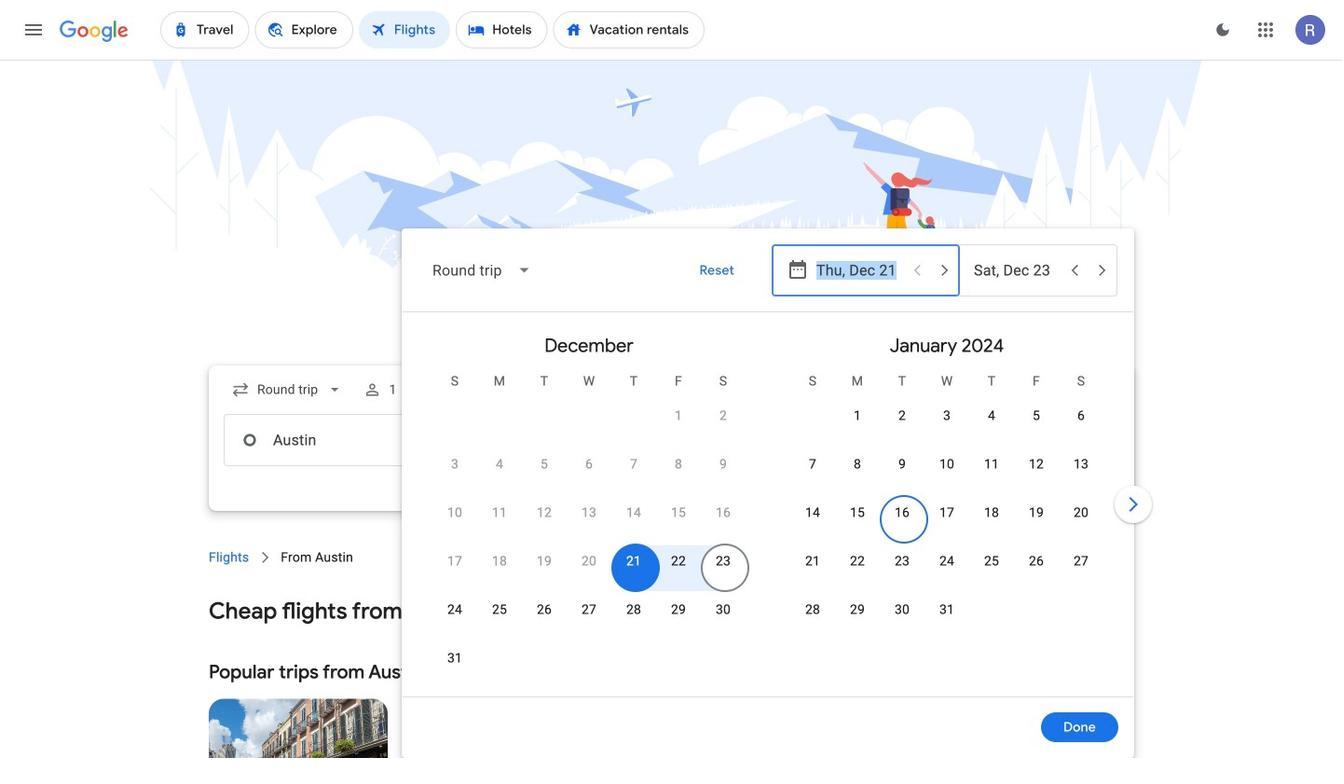 Task type: vqa. For each thing, say whether or not it's contained in the screenshot.
Sun, Jan 7 element
yes



Task type: locate. For each thing, give the bounding box(es) containing it.
1 cell from the left
[[433, 546, 477, 590]]

None field
[[418, 248, 547, 293], [224, 373, 352, 407], [418, 248, 547, 293], [224, 373, 352, 407]]

mon, jan 1 element
[[854, 407, 862, 425]]

thu, jan 18 element
[[985, 504, 1000, 522]]

Departure text field
[[817, 245, 903, 296], [817, 415, 903, 465]]

mon, dec 11 element
[[492, 504, 507, 522]]

main menu image
[[22, 19, 45, 41]]

wed, jan 31 element
[[940, 601, 955, 619]]

wed, dec 20 element
[[582, 552, 597, 571]]

wed, jan 3 element
[[944, 407, 951, 425]]

0 vertical spatial departure text field
[[817, 245, 903, 296]]

cell up sun, dec 24 'element'
[[433, 546, 477, 590]]

sun, dec 10 element
[[448, 504, 463, 522]]

mon, jan 15 element
[[850, 504, 865, 522]]

grid
[[410, 320, 1127, 708]]

1 row group from the left
[[410, 320, 768, 694]]

0 vertical spatial return text field
[[974, 245, 1060, 296]]

mon, dec 25 element
[[492, 601, 507, 619]]

cell
[[433, 546, 477, 590], [477, 546, 522, 590]]

wed, dec 27 element
[[582, 601, 597, 619]]

row up 'wed, jan 10' element
[[836, 391, 1104, 451]]

wed, jan 10 element
[[940, 455, 955, 474]]

thu, dec 21, departure date. element
[[627, 552, 642, 571]]

sun, dec 31 element
[[448, 649, 463, 668]]

1 return text field from the top
[[974, 245, 1060, 296]]

tue, jan 2 element
[[899, 407, 906, 425]]

fri, dec 8 element
[[675, 455, 683, 474]]

fri, dec 1 element
[[675, 407, 683, 425]]

cell up mon, dec 25 element
[[477, 546, 522, 590]]

mon, jan 22 element
[[850, 552, 865, 571]]

fri, dec 15 element
[[671, 504, 686, 522]]

row up wed, dec 20 "element"
[[433, 495, 746, 548]]

sat, dec 30 element
[[716, 601, 731, 619]]

wed, jan 17 element
[[940, 504, 955, 522]]

None text field
[[224, 414, 487, 466]]

sun, dec 24 element
[[448, 601, 463, 619]]

tue, dec 5 element
[[541, 455, 548, 474]]

wed, jan 24 element
[[940, 552, 955, 571]]

thu, jan 25 element
[[985, 552, 1000, 571]]

tue, jan 30 element
[[895, 601, 910, 619]]

row up 'wed, dec 13' element on the bottom left of page
[[433, 447, 746, 500]]

1 vertical spatial departure text field
[[817, 415, 903, 465]]

thu, jan 11 element
[[985, 455, 1000, 474]]

row
[[657, 391, 746, 451], [836, 391, 1104, 451], [433, 447, 746, 500], [791, 447, 1104, 500], [433, 495, 746, 548], [791, 495, 1104, 548], [433, 544, 746, 597], [791, 544, 1104, 597], [433, 592, 746, 645], [791, 592, 970, 645]]

sat, jan 20 element
[[1074, 504, 1089, 522]]

tue, dec 12 element
[[537, 504, 552, 522]]

wed, dec 13 element
[[582, 504, 597, 522]]

row group
[[410, 320, 768, 694], [768, 320, 1127, 689]]

fri, dec 22 element
[[671, 552, 686, 571]]

sat, dec 16 element
[[716, 504, 731, 522]]

sat, jan 27 element
[[1074, 552, 1089, 571]]

2 cell from the left
[[477, 546, 522, 590]]

Return text field
[[974, 245, 1060, 296], [974, 415, 1060, 465]]

1 vertical spatial return text field
[[974, 415, 1060, 465]]



Task type: describe. For each thing, give the bounding box(es) containing it.
thu, jan 4 element
[[988, 407, 996, 425]]

sun, dec 3 element
[[451, 455, 459, 474]]

mon, jan 29 element
[[850, 601, 865, 619]]

sat, dec 2 element
[[720, 407, 727, 425]]

tue, jan 9 element
[[899, 455, 906, 474]]

row down wed, dec 20 "element"
[[433, 592, 746, 645]]

sat, jan 6 element
[[1078, 407, 1085, 425]]

fri, jan 26 element
[[1029, 552, 1044, 571]]

sun, jan 14 element
[[806, 504, 821, 522]]

mon, dec 4 element
[[496, 455, 504, 474]]

tue, jan 23 element
[[895, 552, 910, 571]]

thu, dec 28 element
[[627, 601, 642, 619]]

sun, jan 28 element
[[806, 601, 821, 619]]

thu, dec 7 element
[[630, 455, 638, 474]]

next image
[[1112, 482, 1156, 527]]

sat, dec 23, return date. element
[[716, 552, 731, 571]]

2 departure text field from the top
[[817, 415, 903, 465]]

row up wed, jan 24 element
[[791, 495, 1104, 548]]

wed, dec 6 element
[[586, 455, 593, 474]]

row up sat, dec 9 element
[[657, 391, 746, 451]]

2 return text field from the top
[[974, 415, 1060, 465]]

1 departure text field from the top
[[817, 245, 903, 296]]

2 row group from the left
[[768, 320, 1127, 689]]

row up 'wed, dec 27' element
[[433, 544, 746, 597]]

sun, jan 21 element
[[806, 552, 821, 571]]

fri, jan 12 element
[[1029, 455, 1044, 474]]

thu, dec 14 element
[[627, 504, 642, 522]]

sat, dec 9 element
[[720, 455, 727, 474]]

tue, jan 16 element
[[895, 504, 910, 522]]

tue, dec 26 element
[[537, 601, 552, 619]]

sat, jan 13 element
[[1074, 455, 1089, 474]]

mon, jan 8 element
[[854, 455, 862, 474]]

Flight search field
[[194, 228, 1156, 758]]

grid inside flight search box
[[410, 320, 1127, 708]]

row up wed, jan 31 element
[[791, 544, 1104, 597]]

fri, dec 29 element
[[671, 601, 686, 619]]

change appearance image
[[1201, 7, 1246, 52]]

sun, jan 7 element
[[809, 455, 817, 474]]

row up wed, jan 17 element
[[791, 447, 1104, 500]]

86 US dollars text field
[[1087, 713, 1119, 737]]

tue, dec 19 element
[[537, 552, 552, 571]]

row down tue, jan 23 element
[[791, 592, 970, 645]]

none text field inside flight search box
[[224, 414, 487, 466]]

fri, jan 5 element
[[1033, 407, 1041, 425]]

fri, jan 19 element
[[1029, 504, 1044, 522]]



